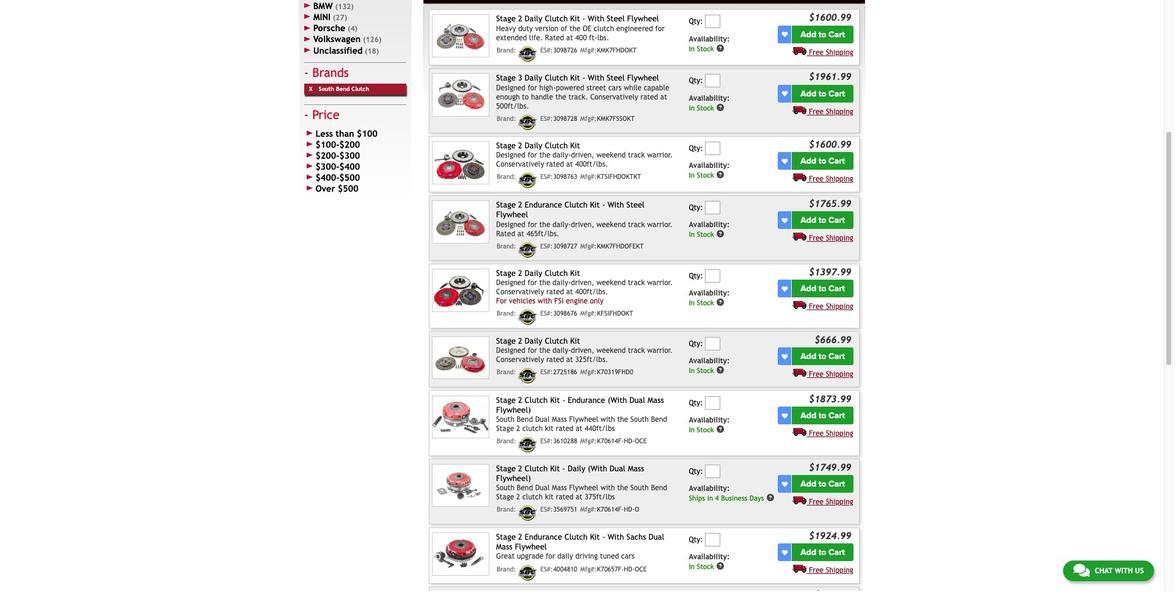 Task type: locate. For each thing, give the bounding box(es) containing it.
add to cart down $1873.99
[[801, 411, 845, 421]]

es#: for stage 2 endurance clutch kit - with steel flywheel designed for the daily-driven, weekend track warrior. rated at 465ft/lbs.
[[540, 242, 553, 250]]

rated up fsi
[[546, 288, 564, 297]]

es#: 3098763 mfg#: ktsifhdoktkt
[[540, 173, 641, 180]]

for inside stage 2 daily clutch kit - with steel flywheel heavy duty version of the oe clutch engineered for extended life. rated at 400 ft-lbs.
[[655, 24, 665, 33]]

to down $1397.99
[[819, 284, 826, 294]]

3 add to cart from the top
[[801, 156, 845, 166]]

stage inside stage 2 daily clutch kit designed for the daily-driven, weekend track warrior. conservatively rated at 400ft/lbs. for vehicles with fsi engine only
[[496, 269, 516, 278]]

5 es#: from the top
[[540, 310, 553, 317]]

stage inside stage 2 daily clutch kit - with steel flywheel heavy duty version of the oe clutch engineered for extended life. rated at 400 ft-lbs.
[[496, 14, 516, 23]]

weekend inside 'stage 2 daily clutch kit designed for the daily-driven, weekend track warrior. conservatively rated at 400ft/lbs.'
[[597, 151, 626, 160]]

clutch inside stage 2 daily clutch kit - with steel flywheel heavy duty version of the oe clutch engineered for extended life. rated at 400 ft-lbs.
[[545, 14, 568, 23]]

2 vertical spatial clutch
[[522, 493, 543, 502]]

$200-
[[316, 150, 339, 161]]

4 track from the top
[[628, 346, 645, 355]]

4 qty: from the top
[[689, 203, 703, 212]]

availability: in stock for stage 2 daily clutch kit - with steel flywheel heavy duty version of the oe clutch engineered for extended life. rated at 400 ft-lbs.
[[689, 35, 730, 53]]

4 weekend from the top
[[597, 346, 626, 355]]

$400-
[[316, 172, 339, 183]]

3 add from the top
[[801, 156, 816, 166]]

8 south bend clutch - corporate logo image from the top
[[518, 506, 537, 521]]

to for stage 2 daily clutch kit - with steel flywheel heavy duty version of the oe clutch engineered for extended life. rated at 400 ft-lbs.
[[819, 29, 826, 40]]

capable
[[644, 83, 670, 92]]

cart down $1873.99
[[829, 411, 845, 421]]

warrior. inside 'stage 2 daily clutch kit designed for the daily-driven, weekend track warrior. conservatively rated at 400ft/lbs.'
[[647, 151, 673, 160]]

price
[[312, 108, 340, 122]]

steel for $1961.99
[[607, 73, 625, 83]]

es#2725186 - k70319fhd0 - stage 2 daily clutch kit - designed for the daily-driven, weekend track warrior. conservatively rated at 325ft/lbs. - south bend clutch - audi volkswagen image
[[432, 337, 489, 380]]

south bend clutch - corporate logo image left 3610288
[[518, 438, 537, 453]]

3 mfg#: from the top
[[580, 173, 597, 180]]

brand: for stage 2 daily clutch kit designed for the daily-driven, weekend track warrior. conservatively rated at 400ft/lbs.
[[497, 173, 516, 180]]

free for stage 2 daily clutch kit designed for the daily-driven, weekend track warrior. conservatively rated at 400ft/lbs.
[[809, 175, 824, 184]]

free down $1961.99
[[809, 107, 824, 116]]

for left daily
[[546, 553, 555, 561]]

availability: in stock
[[689, 35, 730, 53], [689, 94, 730, 112], [689, 162, 730, 180], [689, 221, 730, 239], [689, 289, 730, 307], [689, 357, 730, 375], [689, 416, 730, 434], [689, 553, 730, 571]]

(with for $1873.99
[[608, 396, 627, 405]]

over
[[316, 183, 335, 194]]

2 inside stage 2 endurance clutch kit - with steel flywheel designed for the daily-driven, weekend track warrior. rated at 465ft/lbs.
[[518, 200, 522, 209]]

2 for stage 2 endurance clutch kit - with sachs dual mass flywheel great upgrade for daily driving tuned cars
[[518, 533, 522, 542]]

daily for stage 2 daily clutch kit designed for the daily-driven, weekend track warrior. conservatively rated at 400ft/lbs. for vehicles with fsi engine only
[[525, 269, 542, 278]]

4 question sign image from the top
[[716, 298, 725, 307]]

daily inside stage 2 daily clutch kit designed for the daily-driven, weekend track warrior. conservatively rated at 400ft/lbs. for vehicles with fsi engine only
[[525, 269, 542, 278]]

oce
[[635, 438, 647, 445], [635, 566, 647, 573]]

0 vertical spatial 400ft/lbs.
[[575, 160, 608, 169]]

shipping up $1765.99
[[826, 175, 854, 184]]

rated down capable
[[641, 93, 658, 101]]

less
[[316, 128, 333, 139]]

in
[[707, 494, 713, 503]]

(with down k70319fhd0
[[608, 396, 627, 405]]

9 add to cart from the top
[[801, 548, 845, 558]]

flywheel)
[[496, 406, 531, 415], [496, 474, 531, 483]]

0 vertical spatial oce
[[635, 438, 647, 445]]

with up 375ft/lbs
[[601, 484, 615, 493]]

driven, for $1397.99
[[571, 279, 594, 287]]

stage 2 daily clutch kit link for $1600.99
[[496, 141, 580, 150]]

kit inside stage 2 endurance clutch kit - with sachs dual mass flywheel great upgrade for daily driving tuned cars
[[590, 533, 600, 542]]

shipping up $1924.99
[[826, 498, 854, 507]]

6 in from the top
[[689, 367, 695, 375]]

1 stock from the top
[[697, 44, 714, 53]]

4004810
[[553, 566, 577, 573]]

1 cart from the top
[[829, 29, 845, 40]]

clutch for stage 2 daily clutch kit designed for the daily-driven, weekend track warrior. conservatively rated at 400ft/lbs. for vehicles with fsi engine only
[[545, 269, 568, 278]]

flywheel up 375ft/lbs
[[569, 484, 598, 493]]

rated left 465ft/lbs.
[[496, 229, 515, 238]]

free shipping image
[[793, 46, 807, 55], [793, 173, 807, 182], [793, 428, 807, 436], [793, 496, 807, 505], [793, 565, 807, 573]]

kit inside stage 3 daily clutch kit - with steel flywheel designed for high-powered street cars while capable enough to handle the track. conservatively rated at 500ft/lbs.
[[570, 73, 580, 83]]

- inside stage 2 daily clutch kit - with steel flywheel heavy duty version of the oe clutch engineered for extended life. rated at 400 ft-lbs.
[[583, 14, 585, 23]]

6 add to cart from the top
[[801, 352, 845, 362]]

add to cart down $1924.99
[[801, 548, 845, 558]]

designed
[[496, 83, 526, 92], [496, 151, 526, 160], [496, 220, 526, 229], [496, 279, 526, 287], [496, 346, 526, 355]]

mass inside stage 2 endurance clutch kit - with sachs dual mass flywheel great upgrade for daily driving tuned cars
[[496, 543, 513, 552]]

1 vertical spatial rated
[[496, 229, 515, 238]]

add to wish list image
[[782, 158, 788, 164], [782, 286, 788, 292], [782, 413, 788, 419], [782, 481, 788, 487], [782, 550, 788, 556]]

7 add from the top
[[801, 411, 816, 421]]

8 brand: from the top
[[497, 506, 516, 514]]

clutch inside 'stage 2 clutch kit - endurance (with dual mass flywheel) south bend dual mass flywheel with the south bend stage 2 clutch kit rated at 440ft/lbs'
[[525, 396, 548, 405]]

3 south bend clutch - corporate logo image from the top
[[518, 173, 537, 188]]

9 add to cart button from the top
[[792, 544, 854, 562]]

endurance
[[525, 200, 562, 209], [568, 396, 605, 405], [525, 533, 562, 542]]

availability: inside availability: ships in 4 business days
[[689, 485, 730, 493]]

2 availability: in stock from the top
[[689, 94, 730, 112]]

add to wish list image for $1961.99
[[782, 91, 788, 97]]

7 shipping from the top
[[826, 430, 854, 438]]

availability: for stage 2 endurance clutch kit - with steel flywheel designed for the daily-driven, weekend track warrior. rated at 465ft/lbs.
[[689, 221, 730, 229]]

None text field
[[705, 15, 721, 28], [705, 201, 721, 214], [705, 270, 721, 283], [705, 337, 721, 351], [705, 396, 721, 410], [705, 533, 721, 547], [705, 15, 721, 28], [705, 201, 721, 214], [705, 270, 721, 283], [705, 337, 721, 351], [705, 396, 721, 410], [705, 533, 721, 547]]

add to wish list image for $1765.99
[[782, 217, 788, 224]]

2 add to cart from the top
[[801, 88, 845, 99]]

0 vertical spatial question sign image
[[716, 103, 725, 112]]

clutch for stage 2 endurance clutch kit - with steel flywheel designed for the daily-driven, weekend track warrior. rated at 465ft/lbs.
[[565, 200, 588, 209]]

clutch for stage 2 daily clutch kit - with steel flywheel heavy duty version of the oe clutch engineered for extended life. rated at 400 ft-lbs.
[[545, 14, 568, 23]]

3 brand: from the top
[[497, 173, 516, 180]]

flywheel inside 'stage 2 clutch kit - endurance (with dual mass flywheel) south bend dual mass flywheel with the south bend stage 2 clutch kit rated at 440ft/lbs'
[[569, 416, 598, 424]]

1 qty: from the top
[[689, 17, 703, 26]]

stage inside 'stage 2 daily clutch kit designed for the daily-driven, weekend track warrior. conservatively rated at 325ft/lbs.'
[[496, 337, 516, 346]]

kit for stage 2 daily clutch kit designed for the daily-driven, weekend track warrior. conservatively rated at 400ft/lbs. for vehicles with fsi engine only
[[570, 269, 580, 278]]

shipping
[[826, 48, 854, 57], [826, 107, 854, 116], [826, 175, 854, 184], [826, 234, 854, 243], [826, 303, 854, 311], [826, 370, 854, 379], [826, 430, 854, 438], [826, 498, 854, 507], [826, 567, 854, 575]]

conservatively inside 'stage 2 daily clutch kit designed for the daily-driven, weekend track warrior. conservatively rated at 400ft/lbs.'
[[496, 160, 544, 169]]

9 qty: from the top
[[689, 536, 703, 544]]

daily-
[[553, 151, 571, 160], [553, 220, 571, 229], [553, 279, 571, 287], [553, 346, 571, 355]]

5 add from the top
[[801, 284, 816, 294]]

6 question sign image from the top
[[716, 425, 725, 434]]

availability: ships in 4 business days
[[689, 485, 764, 503]]

0 horizontal spatial question sign image
[[716, 103, 725, 112]]

south bend clutch - corporate logo image left 3569751 at the left of the page
[[518, 506, 537, 521]]

rated inside stage 2 daily clutch kit - with steel flywheel heavy duty version of the oe clutch engineered for extended life. rated at 400 ft-lbs.
[[545, 33, 564, 42]]

free for stage 2 daily clutch kit - with steel flywheel heavy duty version of the oe clutch engineered for extended life. rated at 400 ft-lbs.
[[809, 48, 824, 57]]

1 vertical spatial oce
[[635, 566, 647, 573]]

with for $1765.99
[[608, 200, 624, 209]]

powered
[[556, 83, 584, 92]]

2 vertical spatial stage 2 daily clutch kit link
[[496, 337, 580, 346]]

500ft/lbs.
[[496, 102, 529, 110]]

2 add to wish list image from the top
[[782, 91, 788, 97]]

endurance down es#: 2725186 mfg#: k70319fhd0
[[568, 396, 605, 405]]

at inside 'stage 2 clutch kit - endurance (with dual mass flywheel) south bend dual mass flywheel with the south bend stage 2 clutch kit rated at 440ft/lbs'
[[576, 425, 583, 433]]

8 stock from the top
[[697, 563, 714, 571]]

add up $1961.99
[[801, 29, 816, 40]]

add to cart
[[801, 29, 845, 40], [801, 88, 845, 99], [801, 156, 845, 166], [801, 215, 845, 226], [801, 284, 845, 294], [801, 352, 845, 362], [801, 411, 845, 421], [801, 479, 845, 490], [801, 548, 845, 558]]

0 horizontal spatial (with
[[588, 464, 607, 473]]

the
[[570, 24, 581, 33], [555, 93, 566, 101], [539, 151, 550, 160], [539, 220, 550, 229], [539, 279, 550, 287], [539, 346, 550, 355], [617, 416, 628, 424], [617, 484, 628, 493]]

with up 440ft/lbs
[[601, 416, 615, 424]]

465ft/lbs.
[[527, 229, 559, 238]]

kfsifhdokt
[[597, 310, 633, 317]]

endurance for $1765.99
[[525, 200, 562, 209]]

es#: left 3098763
[[540, 173, 553, 180]]

question sign image for stage 2 endurance clutch kit - with sachs dual mass flywheel great upgrade for daily driving tuned cars
[[716, 562, 725, 571]]

flywheel down stage 2 clutch kit - endurance (with dual mass flywheel) link
[[569, 416, 598, 424]]

0 horizontal spatial rated
[[496, 229, 515, 238]]

2 brand: from the top
[[497, 115, 516, 122]]

rated up 3569751 at the left of the page
[[556, 493, 574, 502]]

cars
[[608, 83, 622, 92], [621, 553, 635, 561]]

driven, inside 'stage 2 daily clutch kit designed for the daily-driven, weekend track warrior. conservatively rated at 400ft/lbs.'
[[571, 151, 594, 160]]

(with down es#: 3610288 mfg#: k70614f-hd-oce
[[588, 464, 607, 473]]

mfg#: down driving
[[580, 566, 597, 573]]

5 availability: in stock from the top
[[689, 289, 730, 307]]

add down $1961.99
[[801, 88, 816, 99]]

track inside 'stage 2 daily clutch kit designed for the daily-driven, weekend track warrior. conservatively rated at 325ft/lbs.'
[[628, 346, 645, 355]]

free shipping up $666.99
[[809, 303, 854, 311]]

- up oe
[[583, 14, 585, 23]]

stage inside stage 2 endurance clutch kit - with steel flywheel designed for the daily-driven, weekend track warrior. rated at 465ft/lbs.
[[496, 200, 516, 209]]

free up $1924.99
[[809, 498, 824, 507]]

driven, down stage 2 endurance clutch kit - with steel flywheel link
[[571, 220, 594, 229]]

daily- inside stage 2 daily clutch kit designed for the daily-driven, weekend track warrior. conservatively rated at 400ft/lbs. for vehicles with fsi engine only
[[553, 279, 571, 287]]

qty: for stage 3 daily clutch kit - with steel flywheel designed for high-powered street cars while capable enough to handle the track. conservatively rated at 500ft/lbs.
[[689, 77, 703, 85]]

es#: 3569751 mfg#: k70614f-hd-o
[[540, 506, 639, 514]]

question sign image for $1961.99
[[716, 103, 725, 112]]

5 designed from the top
[[496, 346, 526, 355]]

free shipping for stage 2 clutch kit - daily (with dual mass flywheel) south bend dual mass flywheel with the south bend stage 2 clutch kit rated at 375ft/lbs
[[809, 498, 854, 507]]

free shipping for stage 2 daily clutch kit - with steel flywheel heavy duty version of the oe clutch engineered for extended life. rated at 400 ft-lbs.
[[809, 48, 854, 57]]

hd- up sachs
[[624, 506, 635, 514]]

2 track from the top
[[628, 220, 645, 229]]

8 free from the top
[[809, 498, 824, 507]]

endurance up upgrade
[[525, 533, 562, 542]]

es#3098763 - ktsifhdoktkt - stage 2 daily clutch kit - designed for the daily-driven, weekend track warrior. conservatively rated at 400ft/lbs. - south bend clutch - audi volkswagen image
[[432, 141, 489, 184]]

0 vertical spatial clutch
[[594, 24, 614, 33]]

brand: for stage 2 daily clutch kit designed for the daily-driven, weekend track warrior. conservatively rated at 325ft/lbs.
[[497, 368, 516, 376]]

4 add to wish list image from the top
[[782, 354, 788, 360]]

heavy
[[496, 24, 516, 33]]

daily- up 2725186
[[553, 346, 571, 355]]

add to cart button down $1961.99
[[792, 85, 854, 102]]

kit inside 'stage 2 clutch kit - daily (with dual mass flywheel) south bend dual mass flywheel with the south bend stage 2 clutch kit rated at 375ft/lbs'
[[545, 493, 554, 502]]

endurance inside stage 2 endurance clutch kit - with sachs dual mass flywheel great upgrade for daily driving tuned cars
[[525, 533, 562, 542]]

5 in from the top
[[689, 299, 695, 307]]

designed up enough at the left of page
[[496, 83, 526, 92]]

free shipping up $1873.99
[[809, 370, 854, 379]]

2 add to cart button from the top
[[792, 85, 854, 102]]

7 mfg#: from the top
[[580, 438, 597, 445]]

1 vertical spatial question sign image
[[766, 494, 775, 502]]

in for stage 3 daily clutch kit - with steel flywheel designed for high-powered street cars while capable enough to handle the track. conservatively rated at 500ft/lbs.
[[689, 103, 695, 112]]

south bend clutch - corporate logo image
[[518, 46, 537, 61], [518, 115, 537, 130], [518, 173, 537, 188], [518, 242, 537, 258], [518, 310, 537, 325], [518, 368, 537, 384], [518, 438, 537, 453], [518, 506, 537, 521], [518, 566, 537, 581]]

brand: right es#3610288 - k70614f-hd-oce - stage 2 clutch kit - endurance (with dual mass flywheel) - south bend dual mass flywheel with the south bend stage 2 clutch kit rated at 440ft/lbs - south bend clutch - audi image
[[497, 438, 516, 445]]

0 vertical spatial endurance
[[525, 200, 562, 209]]

$666.99
[[815, 334, 852, 345]]

availability: for stage 2 daily clutch kit - with steel flywheel heavy duty version of the oe clutch engineered for extended life. rated at 400 ft-lbs.
[[689, 35, 730, 43]]

es#: down the life.
[[540, 46, 553, 54]]

to inside stage 3 daily clutch kit - with steel flywheel designed for high-powered street cars while capable enough to handle the track. conservatively rated at 500ft/lbs.
[[522, 93, 529, 101]]

4 driven, from the top
[[571, 346, 594, 355]]

stage inside 'stage 2 daily clutch kit designed for the daily-driven, weekend track warrior. conservatively rated at 400ft/lbs.'
[[496, 141, 516, 150]]

at inside stage 2 endurance clutch kit - with steel flywheel designed for the daily-driven, weekend track warrior. rated at 465ft/lbs.
[[518, 229, 524, 238]]

at down "of"
[[566, 33, 573, 42]]

1 hd- from the top
[[624, 438, 635, 445]]

400ft/lbs. inside 'stage 2 daily clutch kit designed for the daily-driven, weekend track warrior. conservatively rated at 400ft/lbs.'
[[575, 160, 608, 169]]

add
[[801, 29, 816, 40], [801, 88, 816, 99], [801, 156, 816, 166], [801, 215, 816, 226], [801, 284, 816, 294], [801, 352, 816, 362], [801, 411, 816, 421], [801, 479, 816, 490], [801, 548, 816, 558]]

1 flywheel) from the top
[[496, 406, 531, 415]]

track
[[628, 151, 645, 160], [628, 220, 645, 229], [628, 279, 645, 287], [628, 346, 645, 355]]

free shipping for stage 3 daily clutch kit - with steel flywheel designed for high-powered street cars while capable enough to handle the track. conservatively rated at 500ft/lbs.
[[809, 107, 854, 116]]

1 horizontal spatial question sign image
[[766, 494, 775, 502]]

south bend clutch - corporate logo image left 3098763
[[518, 173, 537, 188]]

- up tuned
[[602, 533, 605, 542]]

track for $1397.99
[[628, 279, 645, 287]]

dual right sachs
[[649, 533, 664, 542]]

es#: left 4004810
[[540, 566, 553, 573]]

conservatively inside 'stage 2 daily clutch kit designed for the daily-driven, weekend track warrior. conservatively rated at 325ft/lbs.'
[[496, 356, 544, 364]]

- inside stage 3 daily clutch kit - with steel flywheel designed for high-powered street cars while capable enough to handle the track. conservatively rated at 500ft/lbs.
[[583, 73, 585, 83]]

stage 2 clutch kit - daily (with dual mass flywheel) link
[[496, 464, 644, 483]]

400ft/lbs. for $1600.99
[[575, 160, 608, 169]]

for
[[655, 24, 665, 33], [528, 83, 537, 92], [528, 151, 537, 160], [528, 220, 537, 229], [528, 279, 537, 287], [528, 346, 537, 355], [546, 553, 555, 561]]

for right engineered
[[655, 24, 665, 33]]

dual inside stage 2 endurance clutch kit - with sachs dual mass flywheel great upgrade for daily driving tuned cars
[[649, 533, 664, 542]]

question sign image
[[716, 44, 725, 52], [716, 171, 725, 179], [716, 230, 725, 239], [716, 298, 725, 307], [716, 366, 725, 375], [716, 425, 725, 434], [716, 562, 725, 571]]

4 stock from the top
[[697, 230, 714, 239]]

at up 3610288
[[576, 425, 583, 433]]

for inside stage 2 daily clutch kit designed for the daily-driven, weekend track warrior. conservatively rated at 400ft/lbs. for vehicles with fsi engine only
[[528, 279, 537, 287]]

es#:
[[540, 46, 553, 54], [540, 115, 553, 122], [540, 173, 553, 180], [540, 242, 553, 250], [540, 310, 553, 317], [540, 368, 553, 376], [540, 438, 553, 445], [540, 506, 553, 514], [540, 566, 553, 573]]

400ft/lbs. up only
[[575, 288, 608, 297]]

0 vertical spatial k70614f-
[[597, 438, 624, 445]]

3098727
[[553, 242, 577, 250]]

for up vehicles
[[528, 279, 537, 287]]

2 vertical spatial endurance
[[525, 533, 562, 542]]

0 vertical spatial rated
[[545, 33, 564, 42]]

in
[[689, 44, 695, 53], [689, 103, 695, 112], [689, 171, 695, 180], [689, 230, 695, 239], [689, 299, 695, 307], [689, 367, 695, 375], [689, 426, 695, 434], [689, 563, 695, 571]]

weekend for $1600.99
[[597, 151, 626, 160]]

flywheel) inside 'stage 2 clutch kit - daily (with dual mass flywheel) south bend dual mass flywheel with the south bend stage 2 clutch kit rated at 375ft/lbs'
[[496, 474, 531, 483]]

flywheel up engineered
[[627, 14, 659, 23]]

clutch up 'lbs.'
[[594, 24, 614, 33]]

5 add to wish list image from the top
[[782, 550, 788, 556]]

flywheel inside stage 2 daily clutch kit - with steel flywheel heavy duty version of the oe clutch engineered for extended life. rated at 400 ft-lbs.
[[627, 14, 659, 23]]

0 vertical spatial steel
[[607, 14, 625, 23]]

availability: for stage 2 daily clutch kit designed for the daily-driven, weekend track warrior. conservatively rated at 325ft/lbs.
[[689, 357, 730, 366]]

cart down $1397.99
[[829, 284, 845, 294]]

qty: for stage 2 daily clutch kit designed for the daily-driven, weekend track warrior. conservatively rated at 400ft/lbs. for vehicles with fsi engine only
[[689, 272, 703, 281]]

qty: for stage 2 clutch kit - daily (with dual mass flywheel) south bend dual mass flywheel with the south bend stage 2 clutch kit rated at 375ft/lbs
[[689, 467, 703, 476]]

4 south bend clutch - corporate logo image from the top
[[518, 242, 537, 258]]

0 vertical spatial (with
[[608, 396, 627, 405]]

7 availability: in stock from the top
[[689, 416, 730, 434]]

7 add to cart button from the top
[[792, 407, 854, 425]]

kit up 3610288
[[545, 425, 554, 433]]

cart up $1961.99
[[829, 29, 845, 40]]

volkswagen
[[313, 34, 361, 44]]

add to cart down $1397.99
[[801, 284, 845, 294]]

- up powered
[[583, 73, 585, 83]]

brand: right es#3098763 - ktsifhdoktkt - stage 2 daily clutch kit - designed for the daily-driven, weekend track warrior. conservatively rated at 400ft/lbs. - south bend clutch - audi volkswagen image
[[497, 173, 516, 180]]

-
[[583, 14, 585, 23], [583, 73, 585, 83], [602, 200, 605, 209], [562, 396, 565, 405], [562, 464, 565, 473], [602, 533, 605, 542]]

3098763
[[553, 173, 577, 180]]

3 weekend from the top
[[597, 279, 626, 287]]

1 k70614f- from the top
[[597, 438, 624, 445]]

2 designed from the top
[[496, 151, 526, 160]]

8 availability: in stock from the top
[[689, 553, 730, 571]]

3 availability: from the top
[[689, 162, 730, 170]]

weekend inside stage 2 daily clutch kit designed for the daily-driven, weekend track warrior. conservatively rated at 400ft/lbs. for vehicles with fsi engine only
[[597, 279, 626, 287]]

2 mfg#: from the top
[[580, 115, 597, 122]]

with inside stage 2 endurance clutch kit - with steel flywheel designed for the daily-driven, weekend track warrior. rated at 465ft/lbs.
[[608, 200, 624, 209]]

cart for stage 2 endurance clutch kit - with sachs dual mass flywheel great upgrade for daily driving tuned cars
[[829, 548, 845, 558]]

at up es#: 3569751 mfg#: k70614f-hd-o
[[576, 493, 583, 502]]

clutch for stage 2 endurance clutch kit - with sachs dual mass flywheel great upgrade for daily driving tuned cars
[[565, 533, 588, 542]]

kit inside 'stage 2 daily clutch kit designed for the daily-driven, weekend track warrior. conservatively rated at 325ft/lbs.'
[[570, 337, 580, 346]]

- for $1924.99
[[602, 533, 605, 542]]

3 free shipping from the top
[[809, 175, 854, 184]]

8 add from the top
[[801, 479, 816, 490]]

with
[[588, 14, 604, 23], [588, 73, 604, 83], [608, 200, 624, 209], [608, 533, 624, 542]]

question sign image
[[716, 103, 725, 112], [766, 494, 775, 502]]

4 designed from the top
[[496, 279, 526, 287]]

cars left 'while'
[[608, 83, 622, 92]]

weekend up only
[[597, 279, 626, 287]]

shipping for stage 2 clutch kit - endurance (with dual mass flywheel) south bend dual mass flywheel with the south bend stage 2 clutch kit rated at 440ft/lbs
[[826, 430, 854, 438]]

availability: for stage 2 daily clutch kit designed for the daily-driven, weekend track warrior. conservatively rated at 400ft/lbs.
[[689, 162, 730, 170]]

add to cart for stage 2 daily clutch kit designed for the daily-driven, weekend track warrior. conservatively rated at 400ft/lbs.
[[801, 156, 845, 166]]

flywheel up upgrade
[[515, 543, 547, 552]]

9 south bend clutch - corporate logo image from the top
[[518, 566, 537, 581]]

2 free shipping from the top
[[809, 107, 854, 116]]

at inside stage 2 daily clutch kit designed for the daily-driven, weekend track warrior. conservatively rated at 400ft/lbs. for vehicles with fsi engine only
[[566, 288, 573, 297]]

2 kit from the top
[[545, 493, 554, 502]]

4 availability: from the top
[[689, 221, 730, 229]]

1 vertical spatial endurance
[[568, 396, 605, 405]]

warrior. inside 'stage 2 daily clutch kit designed for the daily-driven, weekend track warrior. conservatively rated at 325ft/lbs.'
[[647, 346, 673, 355]]

- inside stage 2 endurance clutch kit - with sachs dual mass flywheel great upgrade for daily driving tuned cars
[[602, 533, 605, 542]]

kit inside stage 2 daily clutch kit - with steel flywheel heavy duty version of the oe clutch engineered for extended life. rated at 400 ft-lbs.
[[570, 14, 580, 23]]

stage 2 daily clutch kit link for $1397.99
[[496, 269, 580, 278]]

south right x
[[319, 86, 334, 92]]

1 vertical spatial $500
[[338, 183, 358, 194]]

daily- inside 'stage 2 daily clutch kit designed for the daily-driven, weekend track warrior. conservatively rated at 325ft/lbs.'
[[553, 346, 571, 355]]

add to wish list image for $1600.99
[[782, 31, 788, 37]]

warrior. inside stage 2 daily clutch kit designed for the daily-driven, weekend track warrior. conservatively rated at 400ft/lbs. for vehicles with fsi engine only
[[647, 279, 673, 287]]

clutch
[[545, 14, 568, 23], [545, 73, 568, 83], [352, 86, 369, 92], [545, 141, 568, 150], [565, 200, 588, 209], [545, 269, 568, 278], [545, 337, 568, 346], [525, 396, 548, 405], [525, 464, 548, 473], [565, 533, 588, 542]]

1 availability: from the top
[[689, 35, 730, 43]]

0 vertical spatial $500
[[339, 172, 360, 183]]

0 vertical spatial $1600.99
[[809, 12, 852, 23]]

with down ktsifhdoktkt
[[608, 200, 624, 209]]

add to cart button down $1873.99
[[792, 407, 854, 425]]

7 south bend clutch - corporate logo image from the top
[[518, 438, 537, 453]]

5 availability: from the top
[[689, 289, 730, 298]]

south bend clutch - corporate logo image down vehicles
[[518, 310, 537, 325]]

to down $1873.99
[[819, 411, 826, 421]]

steel inside stage 2 daily clutch kit - with steel flywheel heavy duty version of the oe clutch engineered for extended life. rated at 400 ft-lbs.
[[607, 14, 625, 23]]

driven, inside stage 2 daily clutch kit designed for the daily-driven, weekend track warrior. conservatively rated at 400ft/lbs. for vehicles with fsi engine only
[[571, 279, 594, 287]]

clutch
[[594, 24, 614, 33], [522, 425, 543, 433], [522, 493, 543, 502]]

$400
[[339, 161, 360, 172]]

bend inside brands x south bend clutch
[[336, 86, 350, 92]]

3 free from the top
[[809, 175, 824, 184]]

flywheel) for $1749.99
[[496, 474, 531, 483]]

kit inside stage 2 daily clutch kit designed for the daily-driven, weekend track warrior. conservatively rated at 400ft/lbs. for vehicles with fsi engine only
[[570, 269, 580, 278]]

in for stage 2 endurance clutch kit - with sachs dual mass flywheel great upgrade for daily driving tuned cars
[[689, 563, 695, 571]]

add for stage 2 clutch kit - daily (with dual mass flywheel) south bend dual mass flywheel with the south bend stage 2 clutch kit rated at 375ft/lbs
[[801, 479, 816, 490]]

driven, inside 'stage 2 daily clutch kit designed for the daily-driven, weekend track warrior. conservatively rated at 325ft/lbs.'
[[571, 346, 594, 355]]

kit inside 'stage 2 daily clutch kit designed for the daily-driven, weekend track warrior. conservatively rated at 400ft/lbs.'
[[570, 141, 580, 150]]

clutch inside 'stage 2 clutch kit - daily (with dual mass flywheel) south bend dual mass flywheel with the south bend stage 2 clutch kit rated at 375ft/lbs'
[[525, 464, 548, 473]]

vehicles
[[509, 297, 536, 306]]

1 driven, from the top
[[571, 151, 594, 160]]

designed inside stage 2 daily clutch kit designed for the daily-driven, weekend track warrior. conservatively rated at 400ft/lbs. for vehicles with fsi engine only
[[496, 279, 526, 287]]

$1749.99
[[809, 462, 852, 473]]

free up $1961.99
[[809, 48, 824, 57]]

mfg#: for stage 2 daily clutch kit designed for the daily-driven, weekend track warrior. conservatively rated at 400ft/lbs.
[[580, 173, 597, 180]]

2 inside 'stage 2 daily clutch kit designed for the daily-driven, weekend track warrior. conservatively rated at 325ft/lbs.'
[[518, 337, 522, 346]]

$500
[[339, 172, 360, 183], [338, 183, 358, 194]]

4 free shipping image from the top
[[793, 496, 807, 505]]

availability:
[[689, 35, 730, 43], [689, 94, 730, 102], [689, 162, 730, 170], [689, 221, 730, 229], [689, 289, 730, 298], [689, 357, 730, 366], [689, 416, 730, 425], [689, 485, 730, 493], [689, 553, 730, 562]]

steel up 'while'
[[607, 73, 625, 83]]

(with
[[608, 396, 627, 405], [588, 464, 607, 473]]

1 question sign image from the top
[[716, 44, 725, 52]]

add to cart button down $1749.99
[[792, 476, 854, 493]]

brand: up great
[[497, 506, 516, 514]]

- inside 'stage 2 clutch kit - endurance (with dual mass flywheel) south bend dual mass flywheel with the south bend stage 2 clutch kit rated at 440ft/lbs'
[[562, 396, 565, 405]]

add to cart button for stage 3 daily clutch kit - with steel flywheel designed for high-powered street cars while capable enough to handle the track. conservatively rated at 500ft/lbs.
[[792, 85, 854, 102]]

steel up engineered
[[607, 14, 625, 23]]

daily- inside stage 2 endurance clutch kit - with steel flywheel designed for the daily-driven, weekend track warrior. rated at 465ft/lbs.
[[553, 220, 571, 229]]

$1765.99
[[809, 198, 852, 209]]

1 vertical spatial stage 2 daily clutch kit link
[[496, 269, 580, 278]]

daily inside stage 2 daily clutch kit - with steel flywheel heavy duty version of the oe clutch engineered for extended life. rated at 400 ft-lbs.
[[525, 14, 542, 23]]

free up $1397.99
[[809, 234, 824, 243]]

free shipping
[[809, 48, 854, 57], [809, 107, 854, 116], [809, 175, 854, 184], [809, 234, 854, 243], [809, 303, 854, 311], [809, 370, 854, 379], [809, 430, 854, 438], [809, 498, 854, 507], [809, 567, 854, 575]]

for
[[496, 297, 507, 306]]

add to cart button
[[792, 26, 854, 43], [792, 85, 854, 102], [792, 152, 854, 170], [792, 212, 854, 229], [792, 280, 854, 298], [792, 348, 854, 366], [792, 407, 854, 425], [792, 476, 854, 493], [792, 544, 854, 562]]

(with inside 'stage 2 clutch kit - daily (with dual mass flywheel) south bend dual mass flywheel with the south bend stage 2 clutch kit rated at 375ft/lbs'
[[588, 464, 607, 473]]

stage for stage 2 daily clutch kit - with steel flywheel heavy duty version of the oe clutch engineered for extended life. rated at 400 ft-lbs.
[[496, 14, 516, 23]]

kit up 325ft/lbs.
[[570, 337, 580, 346]]

add to cart button for stage 2 daily clutch kit - with steel flywheel heavy duty version of the oe clutch engineered for extended life. rated at 400 ft-lbs.
[[792, 26, 854, 43]]

in for stage 2 daily clutch kit designed for the daily-driven, weekend track warrior. conservatively rated at 325ft/lbs.
[[689, 367, 695, 375]]

bmw (132) mini (27) porsche (4) volkswagen (126) unclassified (18)
[[313, 0, 382, 55]]

while
[[624, 83, 642, 92]]

hd- for $1924.99
[[624, 566, 635, 573]]

1 vertical spatial 400ft/lbs.
[[575, 288, 608, 297]]

kit inside stage 2 endurance clutch kit - with steel flywheel designed for the daily-driven, weekend track warrior. rated at 465ft/lbs.
[[590, 200, 600, 209]]

400ft/lbs. up es#: 3098763 mfg#: ktsifhdoktkt
[[575, 160, 608, 169]]

1 add to cart from the top
[[801, 29, 845, 40]]

at left 465ft/lbs.
[[518, 229, 524, 238]]

cart for stage 2 daily clutch kit designed for the daily-driven, weekend track warrior. conservatively rated at 400ft/lbs. for vehicles with fsi engine only
[[829, 284, 845, 294]]

0 vertical spatial hd-
[[624, 438, 635, 445]]

5 free shipping image from the top
[[793, 565, 807, 573]]

at down capable
[[660, 93, 667, 101]]

add to cart button for stage 2 clutch kit - daily (with dual mass flywheel) south bend dual mass flywheel with the south bend stage 2 clutch kit rated at 375ft/lbs
[[792, 476, 854, 493]]

brand: for stage 2 clutch kit - endurance (with dual mass flywheel) south bend dual mass flywheel with the south bend stage 2 clutch kit rated at 440ft/lbs
[[497, 438, 516, 445]]

6 free shipping from the top
[[809, 370, 854, 379]]

4 add from the top
[[801, 215, 816, 226]]

2 in from the top
[[689, 103, 695, 112]]

south bend clutch - corporate logo image for stage 2 daily clutch kit - with steel flywheel heavy duty version of the oe clutch engineered for extended life. rated at 400 ft-lbs.
[[518, 46, 537, 61]]

kmk7fhdokt
[[597, 46, 637, 54]]

rated
[[545, 33, 564, 42], [496, 229, 515, 238]]

2 vertical spatial hd-
[[624, 566, 635, 573]]

1 horizontal spatial (with
[[608, 396, 627, 405]]

2 for stage 2 daily clutch kit designed for the daily-driven, weekend track warrior. conservatively rated at 400ft/lbs. for vehicles with fsi engine only
[[518, 269, 522, 278]]

1 vertical spatial k70614f-
[[597, 506, 624, 514]]

4 free shipping image from the top
[[793, 369, 807, 377]]

1 add to wish list image from the top
[[782, 158, 788, 164]]

es#4004810 - k70657f-hd-oce - stage 2 endurance clutch kit - with sachs dual mass flywheel  - great upgrade for daily driving tuned cars - south bend clutch - volkswagen image
[[432, 533, 489, 576]]

add to cart button up $1961.99
[[792, 26, 854, 43]]

weekend
[[597, 151, 626, 160], [597, 220, 626, 229], [597, 279, 626, 287], [597, 346, 626, 355]]

free for stage 3 daily clutch kit - with steel flywheel designed for high-powered street cars while capable enough to handle the track. conservatively rated at 500ft/lbs.
[[809, 107, 824, 116]]

at inside stage 2 daily clutch kit - with steel flywheel heavy duty version of the oe clutch engineered for extended life. rated at 400 ft-lbs.
[[566, 33, 573, 42]]

question sign image for $1749.99
[[766, 494, 775, 502]]

stage 3 daily clutch kit - with steel flywheel designed for high-powered street cars while capable enough to handle the track. conservatively rated at 500ft/lbs.
[[496, 73, 670, 110]]

9 free shipping from the top
[[809, 567, 854, 575]]

brands
[[312, 65, 349, 79]]

designed for $1600.99
[[496, 151, 526, 160]]

steel
[[607, 14, 625, 23], [607, 73, 625, 83], [627, 200, 645, 209]]

2 vertical spatial steel
[[627, 200, 645, 209]]

7 stock from the top
[[697, 426, 714, 434]]

add to wish list image
[[782, 31, 788, 37], [782, 91, 788, 97], [782, 217, 788, 224], [782, 354, 788, 360]]

mfg#: for stage 2 endurance clutch kit - with steel flywheel designed for the daily-driven, weekend track warrior. rated at 465ft/lbs.
[[580, 242, 597, 250]]

4 warrior. from the top
[[647, 346, 673, 355]]

endurance inside stage 2 endurance clutch kit - with steel flywheel designed for the daily-driven, weekend track warrior. rated at 465ft/lbs.
[[525, 200, 562, 209]]

$1924.99
[[809, 530, 852, 541]]

3 warrior. from the top
[[647, 279, 673, 287]]

high-
[[539, 83, 556, 92]]

4 cart from the top
[[829, 215, 845, 226]]

1 400ft/lbs. from the top
[[575, 160, 608, 169]]

the inside stage 2 endurance clutch kit - with steel flywheel designed for the daily-driven, weekend track warrior. rated at 465ft/lbs.
[[539, 220, 550, 229]]

7 availability: from the top
[[689, 416, 730, 425]]

rated inside 'stage 2 daily clutch kit designed for the daily-driven, weekend track warrior. conservatively rated at 325ft/lbs.'
[[546, 356, 564, 364]]

add to cart button up $1765.99
[[792, 152, 854, 170]]

daily inside 'stage 2 daily clutch kit designed for the daily-driven, weekend track warrior. conservatively rated at 400ft/lbs.'
[[525, 141, 542, 150]]

7 in from the top
[[689, 426, 695, 434]]

track inside 'stage 2 daily clutch kit designed for the daily-driven, weekend track warrior. conservatively rated at 400ft/lbs.'
[[628, 151, 645, 160]]

5 add to cart from the top
[[801, 284, 845, 294]]

for inside stage 3 daily clutch kit - with steel flywheel designed for high-powered street cars while capable enough to handle the track. conservatively rated at 500ft/lbs.
[[528, 83, 537, 92]]

free for stage 2 endurance clutch kit - with steel flywheel designed for the daily-driven, weekend track warrior. rated at 465ft/lbs.
[[809, 234, 824, 243]]

free shipping image
[[793, 106, 807, 114], [793, 232, 807, 241], [793, 301, 807, 309], [793, 369, 807, 377]]

1 vertical spatial steel
[[607, 73, 625, 83]]

daily
[[525, 14, 542, 23], [525, 73, 542, 83], [525, 141, 542, 150], [525, 269, 542, 278], [525, 337, 542, 346], [568, 464, 585, 473]]

9 stage from the top
[[496, 464, 516, 473]]

clutch inside stage 3 daily clutch kit - with steel flywheel designed for high-powered street cars while capable enough to handle the track. conservatively rated at 500ft/lbs.
[[545, 73, 568, 83]]

driven, inside stage 2 endurance clutch kit - with steel flywheel designed for the daily-driven, weekend track warrior. rated at 465ft/lbs.
[[571, 220, 594, 229]]

3 in from the top
[[689, 171, 695, 180]]

- down 2725186
[[562, 396, 565, 405]]

oe
[[583, 24, 592, 33]]

None text field
[[705, 74, 721, 88], [705, 142, 721, 155], [705, 465, 721, 478], [705, 74, 721, 88], [705, 142, 721, 155], [705, 465, 721, 478]]

free shipping image for stage 2 daily clutch kit
[[793, 173, 807, 182]]

mfg#: for stage 3 daily clutch kit - with steel flywheel designed for high-powered street cars while capable enough to handle the track. conservatively rated at 500ft/lbs.
[[580, 115, 597, 122]]

kit up 400 on the top
[[570, 14, 580, 23]]

steel inside stage 3 daily clutch kit - with steel flywheel designed for high-powered street cars while capable enough to handle the track. conservatively rated at 500ft/lbs.
[[607, 73, 625, 83]]

1 vertical spatial cars
[[621, 553, 635, 561]]

stage 3 daily clutch kit - with steel flywheel link
[[496, 73, 659, 83]]

add to cart for stage 2 daily clutch kit designed for the daily-driven, weekend track warrior. conservatively rated at 325ft/lbs.
[[801, 352, 845, 362]]

the inside stage 2 daily clutch kit designed for the daily-driven, weekend track warrior. conservatively rated at 400ft/lbs. for vehicles with fsi engine only
[[539, 279, 550, 287]]

5 cart from the top
[[829, 284, 845, 294]]

$200
[[339, 139, 360, 150]]

1 vertical spatial $1600.99
[[809, 139, 852, 150]]

kit down 3610288
[[550, 464, 560, 473]]

with left us
[[1115, 567, 1133, 576]]

clutch inside 'stage 2 daily clutch kit designed for the daily-driven, weekend track warrior. conservatively rated at 400ft/lbs.'
[[545, 141, 568, 150]]

2 inside stage 2 endurance clutch kit - with sachs dual mass flywheel great upgrade for daily driving tuned cars
[[518, 533, 522, 542]]

brand: down for
[[497, 310, 516, 317]]

the inside 'stage 2 daily clutch kit designed for the daily-driven, weekend track warrior. conservatively rated at 325ft/lbs.'
[[539, 346, 550, 355]]

at up 2725186
[[566, 356, 573, 364]]

3 cart from the top
[[829, 156, 845, 166]]

mfg#: down 'stage 2 daily clutch kit designed for the daily-driven, weekend track warrior. conservatively rated at 400ft/lbs.'
[[580, 173, 597, 180]]

with up oe
[[588, 14, 604, 23]]

2 oce from the top
[[635, 566, 647, 573]]

with inside stage 2 daily clutch kit - with steel flywheel heavy duty version of the oe clutch engineered for extended life. rated at 400 ft-lbs.
[[588, 14, 604, 23]]

mini
[[313, 12, 331, 22]]

lbs.
[[597, 33, 609, 42]]

add for stage 3 daily clutch kit - with steel flywheel designed for high-powered street cars while capable enough to handle the track. conservatively rated at 500ft/lbs.
[[801, 88, 816, 99]]

weekend inside 'stage 2 daily clutch kit designed for the daily-driven, weekend track warrior. conservatively rated at 325ft/lbs.'
[[597, 346, 626, 355]]

2 qty: from the top
[[689, 77, 703, 85]]

0 vertical spatial flywheel)
[[496, 406, 531, 415]]

than
[[336, 128, 354, 139]]

question sign image for stage 2 daily clutch kit designed for the daily-driven, weekend track warrior. conservatively rated at 400ft/lbs. for vehicles with fsi engine only
[[716, 298, 725, 307]]

add to cart down $1765.99
[[801, 215, 845, 226]]

chat
[[1095, 567, 1113, 576]]

(18)
[[365, 47, 379, 55]]

add to cart button down $1765.99
[[792, 212, 854, 229]]

k70614f- down 375ft/lbs
[[597, 506, 624, 514]]

1 stage 2 daily clutch kit link from the top
[[496, 141, 580, 150]]

0 vertical spatial cars
[[608, 83, 622, 92]]

1 horizontal spatial rated
[[545, 33, 564, 42]]

kit up powered
[[570, 73, 580, 83]]

flywheel inside stage 2 endurance clutch kit - with sachs dual mass flywheel great upgrade for daily driving tuned cars
[[515, 543, 547, 552]]

clutch for $1749.99
[[522, 493, 543, 502]]

0 vertical spatial stage 2 daily clutch kit link
[[496, 141, 580, 150]]

daily inside 'stage 2 daily clutch kit designed for the daily-driven, weekend track warrior. conservatively rated at 325ft/lbs.'
[[525, 337, 542, 346]]

7 stage from the top
[[496, 396, 516, 405]]

6 cart from the top
[[829, 352, 845, 362]]

2 inside stage 2 daily clutch kit designed for the daily-driven, weekend track warrior. conservatively rated at 400ft/lbs. for vehicles with fsi engine only
[[518, 269, 522, 278]]

free up $1749.99
[[809, 430, 824, 438]]

shipping for stage 2 daily clutch kit - with steel flywheel heavy duty version of the oe clutch engineered for extended life. rated at 400 ft-lbs.
[[826, 48, 854, 57]]

1 vertical spatial hd-
[[624, 506, 635, 514]]

question sign image for stage 2 clutch kit - endurance (with dual mass flywheel) south bend dual mass flywheel with the south bend stage 2 clutch kit rated at 440ft/lbs
[[716, 425, 725, 434]]

designed inside 'stage 2 daily clutch kit designed for the daily-driven, weekend track warrior. conservatively rated at 400ft/lbs.'
[[496, 151, 526, 160]]

conservatively inside stage 2 daily clutch kit designed for the daily-driven, weekend track warrior. conservatively rated at 400ft/lbs. for vehicles with fsi engine only
[[496, 288, 544, 297]]

9 cart from the top
[[829, 548, 845, 558]]

kit up engine
[[570, 269, 580, 278]]

brand: down '500ft/lbs.'
[[497, 115, 516, 122]]

free shipping for stage 2 daily clutch kit designed for the daily-driven, weekend track warrior. conservatively rated at 400ft/lbs. for vehicles with fsi engine only
[[809, 303, 854, 311]]

extended
[[496, 33, 527, 42]]

free up $1873.99
[[809, 370, 824, 379]]

shipping down $1961.99
[[826, 107, 854, 116]]

4 add to wish list image from the top
[[782, 481, 788, 487]]

1 vertical spatial kit
[[545, 493, 554, 502]]

1 kit from the top
[[545, 425, 554, 433]]

1 vertical spatial clutch
[[522, 425, 543, 433]]

free shipping up $1397.99
[[809, 234, 854, 243]]

stage 2 daily clutch kit link down 3098728
[[496, 141, 580, 150]]

flywheel) inside 'stage 2 clutch kit - endurance (with dual mass flywheel) south bend dual mass flywheel with the south bend stage 2 clutch kit rated at 440ft/lbs'
[[496, 406, 531, 415]]

free for stage 2 endurance clutch kit - with sachs dual mass flywheel great upgrade for daily driving tuned cars
[[809, 567, 824, 575]]

clutch inside stage 2 daily clutch kit - with steel flywheel heavy duty version of the oe clutch engineered for extended life. rated at 400 ft-lbs.
[[594, 24, 614, 33]]

mfg#: right 3098728
[[580, 115, 597, 122]]

6 free from the top
[[809, 370, 824, 379]]

k70614f- for $1749.99
[[597, 506, 624, 514]]

0 vertical spatial kit
[[545, 425, 554, 433]]

5 stock from the top
[[697, 299, 714, 307]]

1 vertical spatial flywheel)
[[496, 474, 531, 483]]

stage
[[496, 14, 516, 23], [496, 73, 516, 83], [496, 141, 516, 150], [496, 200, 516, 209], [496, 269, 516, 278], [496, 337, 516, 346], [496, 396, 516, 405], [496, 425, 514, 433], [496, 464, 516, 473], [496, 493, 514, 502], [496, 533, 516, 542]]

clutch for $1873.99
[[522, 425, 543, 433]]

2 inside stage 2 daily clutch kit - with steel flywheel heavy duty version of the oe clutch engineered for extended life. rated at 400 ft-lbs.
[[518, 14, 522, 23]]

3 driven, from the top
[[571, 279, 594, 287]]

2 stage 2 daily clutch kit link from the top
[[496, 269, 580, 278]]

track inside stage 2 daily clutch kit designed for the daily-driven, weekend track warrior. conservatively rated at 400ft/lbs. for vehicles with fsi engine only
[[628, 279, 645, 287]]

6 availability: in stock from the top
[[689, 357, 730, 375]]

cart
[[829, 29, 845, 40], [829, 88, 845, 99], [829, 156, 845, 166], [829, 215, 845, 226], [829, 284, 845, 294], [829, 352, 845, 362], [829, 411, 845, 421], [829, 479, 845, 490], [829, 548, 845, 558]]

1 vertical spatial (with
[[588, 464, 607, 473]]



Task type: describe. For each thing, give the bounding box(es) containing it.
less than $100 link
[[304, 128, 406, 139]]

only
[[590, 297, 604, 306]]

daily
[[557, 553, 573, 561]]

designed for $666.99
[[496, 346, 526, 355]]

o
[[635, 506, 639, 514]]

to for stage 2 clutch kit - endurance (with dual mass flywheel) south bend dual mass flywheel with the south bend stage 2 clutch kit rated at 440ft/lbs
[[819, 411, 826, 421]]

add for stage 2 daily clutch kit designed for the daily-driven, weekend track warrior. conservatively rated at 400ft/lbs.
[[801, 156, 816, 166]]

question sign image for stage 2 endurance clutch kit - with steel flywheel designed for the daily-driven, weekend track warrior. rated at 465ft/lbs.
[[716, 230, 725, 239]]

in for stage 2 endurance clutch kit - with steel flywheel designed for the daily-driven, weekend track warrior. rated at 465ft/lbs.
[[689, 230, 695, 239]]

of
[[561, 24, 567, 33]]

enough
[[496, 93, 520, 101]]

400ft/lbs. for $1397.99
[[575, 288, 608, 297]]

free shipping image for $666.99
[[793, 369, 807, 377]]

cart for stage 3 daily clutch kit - with steel flywheel designed for high-powered street cars while capable enough to handle the track. conservatively rated at 500ft/lbs.
[[829, 88, 845, 99]]

$1397.99
[[809, 266, 852, 277]]

stage 2 endurance clutch kit - with sachs dual mass flywheel great upgrade for daily driving tuned cars
[[496, 533, 664, 561]]

comments image
[[1074, 563, 1090, 578]]

unclassified
[[313, 45, 363, 55]]

stage 2 daily clutch kit designed for the daily-driven, weekend track warrior. conservatively rated at 325ft/lbs.
[[496, 337, 673, 364]]

life.
[[529, 33, 543, 42]]

to for stage 3 daily clutch kit - with steel flywheel designed for high-powered street cars while capable enough to handle the track. conservatively rated at 500ft/lbs.
[[819, 88, 826, 99]]

brand: for stage 3 daily clutch kit - with steel flywheel designed for high-powered street cars while capable enough to handle the track. conservatively rated at 500ft/lbs.
[[497, 115, 516, 122]]

es#: 3098676 mfg#: kfsifhdokt
[[540, 310, 633, 317]]

rated inside stage 3 daily clutch kit - with steel flywheel designed for high-powered street cars while capable enough to handle the track. conservatively rated at 500ft/lbs.
[[641, 93, 658, 101]]

stage 2 endurance clutch kit - with sachs dual mass flywheel link
[[496, 533, 664, 552]]

endurance inside 'stage 2 clutch kit - endurance (with dual mass flywheel) south bend dual mass flywheel with the south bend stage 2 clutch kit rated at 440ft/lbs'
[[568, 396, 605, 405]]

daily inside 'stage 2 clutch kit - daily (with dual mass flywheel) south bend dual mass flywheel with the south bend stage 2 clutch kit rated at 375ft/lbs'
[[568, 464, 585, 473]]

rated inside stage 2 daily clutch kit designed for the daily-driven, weekend track warrior. conservatively rated at 400ft/lbs. for vehicles with fsi engine only
[[546, 288, 564, 297]]

add to cart for stage 2 clutch kit - endurance (with dual mass flywheel) south bend dual mass flywheel with the south bend stage 2 clutch kit rated at 440ft/lbs
[[801, 411, 845, 421]]

$1961.99
[[809, 71, 852, 82]]

track.
[[569, 93, 588, 101]]

x
[[309, 86, 313, 92]]

qty: for stage 2 endurance clutch kit - with sachs dual mass flywheel great upgrade for daily driving tuned cars
[[689, 536, 703, 544]]

$1873.99
[[809, 393, 852, 404]]

stage 2 endurance clutch kit - with steel flywheel link
[[496, 200, 645, 219]]

days
[[750, 494, 764, 503]]

the inside 'stage 2 clutch kit - endurance (with dual mass flywheel) south bend dual mass flywheel with the south bend stage 2 clutch kit rated at 440ft/lbs'
[[617, 416, 628, 424]]

free shipping for stage 2 endurance clutch kit - with sachs dual mass flywheel great upgrade for daily driving tuned cars
[[809, 567, 854, 575]]

es#3098728 - kmk7fssokt - stage 3 daily clutch kit - with steel flywheel - designed for high-powered street cars while capable enough to handle the track. conservatively rated at 500ft/lbs. - south bend clutch - volkswagen image
[[432, 73, 489, 117]]

the inside stage 2 daily clutch kit - with steel flywheel heavy duty version of the oe clutch engineered for extended life. rated at 400 ft-lbs.
[[570, 24, 581, 33]]

2 for stage 2 endurance clutch kit - with steel flywheel designed for the daily-driven, weekend track warrior. rated at 465ft/lbs.
[[518, 200, 522, 209]]

dual down k70319fhd0
[[629, 396, 645, 405]]

rated inside 'stage 2 clutch kit - daily (with dual mass flywheel) south bend dual mass flywheel with the south bend stage 2 clutch kit rated at 375ft/lbs'
[[556, 493, 574, 502]]

flywheel inside 'stage 2 clutch kit - daily (with dual mass flywheel) south bend dual mass flywheel with the south bend stage 2 clutch kit rated at 375ft/lbs'
[[569, 484, 598, 493]]

cart for stage 2 clutch kit - endurance (with dual mass flywheel) south bend dual mass flywheel with the south bend stage 2 clutch kit rated at 440ft/lbs
[[829, 411, 845, 421]]

driven, for $666.99
[[571, 346, 594, 355]]

availability: in stock for stage 3 daily clutch kit - with steel flywheel designed for high-powered street cars while capable enough to handle the track. conservatively rated at 500ft/lbs.
[[689, 94, 730, 112]]

question sign image for stage 2 daily clutch kit designed for the daily-driven, weekend track warrior. conservatively rated at 400ft/lbs.
[[716, 171, 725, 179]]

es#3098726 - kmk7fhdokt - stage 2 daily clutch kit - with steel flywheel  - heavy duty version of the oe clutch engineered for extended life. rated at 400 ft-lbs. - south bend clutch - volkswagen image
[[432, 14, 489, 57]]

add to cart button for stage 2 daily clutch kit designed for the daily-driven, weekend track warrior. conservatively rated at 325ft/lbs.
[[792, 348, 854, 366]]

es#3098676 - kfsifhdokt - stage 2 daily clutch kit - designed for the daily-driven, weekend track warrior. conservatively rated at 400ft/lbs. - south bend clutch - audi volkswagen image
[[432, 269, 489, 312]]

with inside stage 2 daily clutch kit designed for the daily-driven, weekend track warrior. conservatively rated at 400ft/lbs. for vehicles with fsi engine only
[[538, 297, 552, 306]]

es#: 4004810 mfg#: k70657f-hd-oce
[[540, 566, 647, 573]]

k70657f-
[[597, 566, 624, 573]]

- for $1765.99
[[602, 200, 605, 209]]

3098728
[[553, 115, 577, 122]]

stage 2 daily clutch kit - with steel flywheel heavy duty version of the oe clutch engineered for extended life. rated at 400 ft-lbs.
[[496, 14, 665, 42]]

add to cart for stage 2 endurance clutch kit - with steel flywheel designed for the daily-driven, weekend track warrior. rated at 465ft/lbs.
[[801, 215, 845, 226]]

tuned
[[600, 553, 619, 561]]

stage 2 daily clutch kit designed for the daily-driven, weekend track warrior. conservatively rated at 400ft/lbs. for vehicles with fsi engine only
[[496, 269, 673, 306]]

3098676
[[553, 310, 577, 317]]

stage 2 endurance clutch kit - with steel flywheel designed for the daily-driven, weekend track warrior. rated at 465ft/lbs.
[[496, 200, 673, 238]]

8 stage from the top
[[496, 425, 514, 433]]

south right es#3569751 - k70614f-hd-o - stage 2 clutch kit - daily (with dual mass flywheel)  - south bend dual mass flywheel with the south bend stage 2 clutch kit rated at 375ft/lbs - south bend clutch - audi image
[[496, 484, 515, 493]]

conservatively for $666.99
[[496, 356, 544, 364]]

brands x south bend clutch
[[309, 65, 369, 92]]

add to wish list image for $1749.99
[[782, 481, 788, 487]]

shipping for stage 2 daily clutch kit designed for the daily-driven, weekend track warrior. conservatively rated at 400ft/lbs.
[[826, 175, 854, 184]]

kit for stage 2 endurance clutch kit - with steel flywheel designed for the daily-driven, weekend track warrior. rated at 465ft/lbs.
[[590, 200, 600, 209]]

the inside 'stage 2 clutch kit - daily (with dual mass flywheel) south bend dual mass flywheel with the south bend stage 2 clutch kit rated at 375ft/lbs'
[[617, 484, 628, 493]]

to for stage 2 daily clutch kit designed for the daily-driven, weekend track warrior. conservatively rated at 325ft/lbs.
[[819, 352, 826, 362]]

stage 2 daily clutch kit link for $666.99
[[496, 337, 580, 346]]

endurance for $1924.99
[[525, 533, 562, 542]]

(132)
[[335, 2, 354, 11]]

- inside 'stage 2 clutch kit - daily (with dual mass flywheel) south bend dual mass flywheel with the south bend stage 2 clutch kit rated at 375ft/lbs'
[[562, 464, 565, 473]]

dual down stage 2 clutch kit - daily (with dual mass flywheel) link in the bottom of the page
[[535, 484, 550, 493]]

es#3569751 - k70614f-hd-o - stage 2 clutch kit - daily (with dual mass flywheel)  - south bend dual mass flywheel with the south bend stage 2 clutch kit rated at 375ft/lbs - south bend clutch - audi image
[[432, 464, 489, 507]]

$100-$200 link
[[304, 139, 406, 150]]

kit inside 'stage 2 clutch kit - daily (with dual mass flywheel) south bend dual mass flywheel with the south bend stage 2 clutch kit rated at 375ft/lbs'
[[550, 464, 560, 473]]

kit for stage 2 daily clutch kit designed for the daily-driven, weekend track warrior. conservatively rated at 325ft/lbs.
[[570, 337, 580, 346]]

warrior. for $666.99
[[647, 346, 673, 355]]

warrior. inside stage 2 endurance clutch kit - with steel flywheel designed for the daily-driven, weekend track warrior. rated at 465ft/lbs.
[[647, 220, 673, 229]]

free for stage 2 clutch kit - endurance (with dual mass flywheel) south bend dual mass flywheel with the south bend stage 2 clutch kit rated at 440ft/lbs
[[809, 430, 824, 438]]

$300-$400 link
[[304, 161, 406, 172]]

rated inside 'stage 2 daily clutch kit designed for the daily-driven, weekend track warrior. conservatively rated at 400ft/lbs.'
[[546, 160, 564, 169]]

the inside 'stage 2 daily clutch kit designed for the daily-driven, weekend track warrior. conservatively rated at 400ft/lbs.'
[[539, 151, 550, 160]]

dual down stage 2 clutch kit - endurance (with dual mass flywheel) link
[[535, 416, 550, 424]]

add to cart button for stage 2 clutch kit - endurance (with dual mass flywheel) south bend dual mass flywheel with the south bend stage 2 clutch kit rated at 440ft/lbs
[[792, 407, 854, 425]]

cart for stage 2 daily clutch kit designed for the daily-driven, weekend track warrior. conservatively rated at 400ft/lbs.
[[829, 156, 845, 166]]

stage 2 clutch kit - daily (with dual mass flywheel) south bend dual mass flywheel with the south bend stage 2 clutch kit rated at 375ft/lbs
[[496, 464, 667, 502]]

availability: in stock for stage 2 daily clutch kit designed for the daily-driven, weekend track warrior. conservatively rated at 400ft/lbs. for vehicles with fsi engine only
[[689, 289, 730, 307]]

brand: for stage 2 endurance clutch kit - with steel flywheel designed for the daily-driven, weekend track warrior. rated at 465ft/lbs.
[[497, 242, 516, 250]]

440ft/lbs
[[585, 425, 615, 433]]

chat with us
[[1095, 567, 1144, 576]]

- for $1961.99
[[583, 73, 585, 83]]

brand: for stage 2 endurance clutch kit - with sachs dual mass flywheel great upgrade for daily driving tuned cars
[[497, 566, 516, 573]]

daily for stage 2 daily clutch kit - with steel flywheel heavy duty version of the oe clutch engineered for extended life. rated at 400 ft-lbs.
[[525, 14, 542, 23]]

(126)
[[363, 36, 382, 44]]

over $500 link
[[304, 183, 406, 194]]

rated inside stage 2 endurance clutch kit - with steel flywheel designed for the daily-driven, weekend track warrior. rated at 465ft/lbs.
[[496, 229, 515, 238]]

3
[[518, 73, 522, 83]]

porsche
[[313, 23, 345, 33]]

10 stage from the top
[[496, 493, 514, 502]]

with inside 'stage 2 clutch kit - endurance (with dual mass flywheel) south bend dual mass flywheel with the south bend stage 2 clutch kit rated at 440ft/lbs'
[[601, 416, 615, 424]]

add to wish list image for $1600.99
[[782, 158, 788, 164]]

for inside stage 2 endurance clutch kit - with sachs dual mass flywheel great upgrade for daily driving tuned cars
[[546, 553, 555, 561]]

stock for stage 2 endurance clutch kit - with sachs dual mass flywheel great upgrade for daily driving tuned cars
[[697, 563, 714, 571]]

shipping for stage 2 endurance clutch kit - with sachs dual mass flywheel great upgrade for daily driving tuned cars
[[826, 567, 854, 575]]

(4)
[[348, 25, 358, 33]]

stage for stage 2 endurance clutch kit - with sachs dual mass flywheel great upgrade for daily driving tuned cars
[[496, 533, 516, 542]]

conservatively inside stage 3 daily clutch kit - with steel flywheel designed for high-powered street cars while capable enough to handle the track. conservatively rated at 500ft/lbs.
[[590, 93, 638, 101]]

es#: 3098726 mfg#: kmk7fhdokt
[[540, 46, 637, 54]]

325ft/lbs.
[[575, 356, 608, 364]]

kit for $1873.99
[[545, 425, 554, 433]]

$200-$300 link
[[304, 150, 406, 161]]

free shipping image for $1397.99
[[793, 301, 807, 309]]

$100
[[357, 128, 378, 139]]

es#: for stage 2 endurance clutch kit - with sachs dual mass flywheel great upgrade for daily driving tuned cars
[[540, 566, 553, 573]]

us
[[1135, 567, 1144, 576]]

k70319fhd0
[[597, 368, 633, 376]]

free shipping for stage 2 endurance clutch kit - with steel flywheel designed for the daily-driven, weekend track warrior. rated at 465ft/lbs.
[[809, 234, 854, 243]]

es#: 3610288 mfg#: k70614f-hd-oce
[[540, 438, 647, 445]]

south bend clutch - corporate logo image for stage 2 daily clutch kit designed for the daily-driven, weekend track warrior. conservatively rated at 400ft/lbs.
[[518, 173, 537, 188]]

flywheel inside stage 2 endurance clutch kit - with steel flywheel designed for the daily-driven, weekend track warrior. rated at 465ft/lbs.
[[496, 210, 528, 219]]

the inside stage 3 daily clutch kit - with steel flywheel designed for high-powered street cars while capable enough to handle the track. conservatively rated at 500ft/lbs.
[[555, 93, 566, 101]]

flywheel) for $1873.99
[[496, 406, 531, 415]]

in for stage 2 daily clutch kit - with steel flywheel heavy duty version of the oe clutch engineered for extended life. rated at 400 ft-lbs.
[[689, 44, 695, 53]]

designed inside stage 3 daily clutch kit - with steel flywheel designed for high-powered street cars while capable enough to handle the track. conservatively rated at 500ft/lbs.
[[496, 83, 526, 92]]

at inside 'stage 2 clutch kit - daily (with dual mass flywheel) south bend dual mass flywheel with the south bend stage 2 clutch kit rated at 375ft/lbs'
[[576, 493, 583, 502]]

for inside 'stage 2 daily clutch kit designed for the daily-driven, weekend track warrior. conservatively rated at 325ft/lbs.'
[[528, 346, 537, 355]]

400
[[575, 33, 587, 42]]

clutch inside brands x south bend clutch
[[352, 86, 369, 92]]

kmk7fhdofekt
[[597, 242, 644, 250]]

es#3098727 - kmk7fhdofekt - stage 2 endurance clutch kit - with steel flywheel - designed for the daily-driven, weekend track warrior. rated at 465ft/lbs. - south bend clutch - volkswagen image
[[432, 200, 489, 244]]

add to wish list image for $1924.99
[[782, 550, 788, 556]]

for inside 'stage 2 daily clutch kit designed for the daily-driven, weekend track warrior. conservatively rated at 400ft/lbs.'
[[528, 151, 537, 160]]

engine
[[566, 297, 588, 306]]

stage 2 clutch kit - endurance (with dual mass flywheel) south bend dual mass flywheel with the south bend stage 2 clutch kit rated at 440ft/lbs
[[496, 396, 667, 433]]

rated inside 'stage 2 clutch kit - endurance (with dual mass flywheel) south bend dual mass flywheel with the south bend stage 2 clutch kit rated at 440ft/lbs'
[[556, 425, 574, 433]]

availability: in stock for stage 2 endurance clutch kit - with sachs dual mass flywheel great upgrade for daily driving tuned cars
[[689, 553, 730, 571]]

$400-$500 link
[[304, 172, 406, 183]]

qty: for stage 2 clutch kit - endurance (with dual mass flywheel) south bend dual mass flywheel with the south bend stage 2 clutch kit rated at 440ft/lbs
[[689, 399, 703, 407]]

designed for $1397.99
[[496, 279, 526, 287]]

upgrade
[[517, 553, 544, 561]]

kit for stage 2 daily clutch kit - with steel flywheel heavy duty version of the oe clutch engineered for extended life. rated at 400 ft-lbs.
[[570, 14, 580, 23]]

add to cart button for stage 2 endurance clutch kit - with steel flywheel designed for the daily-driven, weekend track warrior. rated at 465ft/lbs.
[[792, 212, 854, 229]]

stage for stage 2 clutch kit - daily (with dual mass flywheel) south bend dual mass flywheel with the south bend stage 2 clutch kit rated at 375ft/lbs
[[496, 464, 516, 473]]

kmk7fssokt
[[597, 115, 635, 122]]

bmw
[[313, 0, 333, 11]]

stage 2 clutch kit - endurance (with dual mass flywheel) link
[[496, 396, 664, 415]]

qty: for stage 2 daily clutch kit - with steel flywheel heavy duty version of the oe clutch engineered for extended life. rated at 400 ft-lbs.
[[689, 17, 703, 26]]

kit inside 'stage 2 clutch kit - endurance (with dual mass flywheel) south bend dual mass flywheel with the south bend stage 2 clutch kit rated at 440ft/lbs'
[[550, 396, 560, 405]]

street
[[587, 83, 606, 92]]

2 for stage 2 clutch kit - endurance (with dual mass flywheel) south bend dual mass flywheel with the south bend stage 2 clutch kit rated at 440ft/lbs
[[518, 396, 522, 405]]

free for stage 2 daily clutch kit designed for the daily-driven, weekend track warrior. conservatively rated at 400ft/lbs. for vehicles with fsi engine only
[[809, 303, 824, 311]]

$300
[[339, 150, 360, 161]]

at inside 'stage 2 daily clutch kit designed for the daily-driven, weekend track warrior. conservatively rated at 325ft/lbs.'
[[566, 356, 573, 364]]

2725186
[[553, 368, 577, 376]]

flywheel inside stage 3 daily clutch kit - with steel flywheel designed for high-powered street cars while capable enough to handle the track. conservatively rated at 500ft/lbs.
[[627, 73, 659, 83]]

weekend inside stage 2 endurance clutch kit - with steel flywheel designed for the daily-driven, weekend track warrior. rated at 465ft/lbs.
[[597, 220, 626, 229]]

cars inside stage 3 daily clutch kit - with steel flywheel designed for high-powered street cars while capable enough to handle the track. conservatively rated at 500ft/lbs.
[[608, 83, 622, 92]]

cart for stage 2 clutch kit - daily (with dual mass flywheel) south bend dual mass flywheel with the south bend stage 2 clutch kit rated at 375ft/lbs
[[829, 479, 845, 490]]

$100-
[[316, 139, 339, 150]]

cart for stage 2 daily clutch kit designed for the daily-driven, weekend track warrior. conservatively rated at 325ft/lbs.
[[829, 352, 845, 362]]

designed inside stage 2 endurance clutch kit - with steel flywheel designed for the daily-driven, weekend track warrior. rated at 465ft/lbs.
[[496, 220, 526, 229]]

2 for stage 2 clutch kit - daily (with dual mass flywheel) south bend dual mass flywheel with the south bend stage 2 clutch kit rated at 375ft/lbs
[[518, 464, 522, 473]]

ft-
[[589, 33, 597, 42]]

stock for stage 2 clutch kit - endurance (with dual mass flywheel) south bend dual mass flywheel with the south bend stage 2 clutch kit rated at 440ft/lbs
[[697, 426, 714, 434]]

daily for stage 2 daily clutch kit designed for the daily-driven, weekend track warrior. conservatively rated at 325ft/lbs.
[[525, 337, 542, 346]]

south right es#3610288 - k70614f-hd-oce - stage 2 clutch kit - endurance (with dual mass flywheel) - south bend dual mass flywheel with the south bend stage 2 clutch kit rated at 440ft/lbs - south bend clutch - audi image
[[496, 416, 515, 424]]

availability: for stage 2 clutch kit - daily (with dual mass flywheel) south bend dual mass flywheel with the south bend stage 2 clutch kit rated at 375ft/lbs
[[689, 485, 730, 493]]

k70614f- for $1873.99
[[597, 438, 624, 445]]

add to wish list image for $1873.99
[[782, 413, 788, 419]]

2 for stage 2 daily clutch kit - with steel flywheel heavy duty version of the oe clutch engineered for extended life. rated at 400 ft-lbs.
[[518, 14, 522, 23]]

3610288
[[553, 438, 577, 445]]

south bend clutch - corporate logo image for stage 2 daily clutch kit designed for the daily-driven, weekend track warrior. conservatively rated at 400ft/lbs. for vehicles with fsi engine only
[[518, 310, 537, 325]]

add to wish list image for $666.99
[[782, 354, 788, 360]]

weekend for $666.99
[[597, 346, 626, 355]]

stock for stage 2 daily clutch kit designed for the daily-driven, weekend track warrior. conservatively rated at 400ft/lbs.
[[697, 171, 714, 180]]

track inside stage 2 endurance clutch kit - with steel flywheel designed for the daily-driven, weekend track warrior. rated at 465ft/lbs.
[[628, 220, 645, 229]]

ktsifhdoktkt
[[597, 173, 641, 180]]

with for $1924.99
[[608, 533, 624, 542]]

stage for stage 2 daily clutch kit designed for the daily-driven, weekend track warrior. conservatively rated at 400ft/lbs.
[[496, 141, 516, 150]]

weekend for $1397.99
[[597, 279, 626, 287]]

3098726
[[553, 46, 577, 54]]

south inside brands x south bend clutch
[[319, 86, 334, 92]]

cart for stage 2 endurance clutch kit - with steel flywheel designed for the daily-driven, weekend track warrior. rated at 465ft/lbs.
[[829, 215, 845, 226]]

at inside 'stage 2 daily clutch kit designed for the daily-driven, weekend track warrior. conservatively rated at 400ft/lbs.'
[[566, 160, 573, 169]]

south up es#: 3610288 mfg#: k70614f-hd-oce
[[630, 416, 649, 424]]

with inside 'stage 2 clutch kit - daily (with dual mass flywheel) south bend dual mass flywheel with the south bend stage 2 clutch kit rated at 375ft/lbs'
[[601, 484, 615, 493]]

south up o
[[630, 484, 649, 493]]

add to cart for stage 3 daily clutch kit - with steel flywheel designed for high-powered street cars while capable enough to handle the track. conservatively rated at 500ft/lbs.
[[801, 88, 845, 99]]

for inside stage 2 endurance clutch kit - with steel flywheel designed for the daily-driven, weekend track warrior. rated at 465ft/lbs.
[[528, 220, 537, 229]]

warrior. for $1397.99
[[647, 279, 673, 287]]

es#: 3098728 mfg#: kmk7fssokt
[[540, 115, 635, 122]]

sachs
[[627, 533, 646, 542]]

free shipping for stage 2 clutch kit - endurance (with dual mass flywheel) south bend dual mass flywheel with the south bend stage 2 clutch kit rated at 440ft/lbs
[[809, 430, 854, 438]]

3569751
[[553, 506, 577, 514]]

availability: for stage 2 clutch kit - endurance (with dual mass flywheel) south bend dual mass flywheel with the south bend stage 2 clutch kit rated at 440ft/lbs
[[689, 416, 730, 425]]

es#3610288 - k70614f-hd-oce - stage 2 clutch kit - endurance (with dual mass flywheel) - south bend dual mass flywheel with the south bend stage 2 clutch kit rated at 440ft/lbs - south bend clutch - audi image
[[432, 396, 489, 439]]

at inside stage 3 daily clutch kit - with steel flywheel designed for high-powered street cars while capable enough to handle the track. conservatively rated at 500ft/lbs.
[[660, 93, 667, 101]]

cars inside stage 2 endurance clutch kit - with sachs dual mass flywheel great upgrade for daily driving tuned cars
[[621, 553, 635, 561]]

mfg#: for stage 2 clutch kit - daily (with dual mass flywheel) south bend dual mass flywheel with the south bend stage 2 clutch kit rated at 375ft/lbs
[[580, 506, 597, 514]]

chat with us link
[[1063, 561, 1154, 582]]

availability: in stock for stage 2 clutch kit - endurance (with dual mass flywheel) south bend dual mass flywheel with the south bend stage 2 clutch kit rated at 440ft/lbs
[[689, 416, 730, 434]]

less than $100 $100-$200 $200-$300 $300-$400 $400-$500 over $500
[[316, 128, 378, 194]]

to for stage 2 daily clutch kit designed for the daily-driven, weekend track warrior. conservatively rated at 400ft/lbs. for vehicles with fsi engine only
[[819, 284, 826, 294]]

duty
[[518, 24, 533, 33]]

dual up 375ft/lbs
[[610, 464, 626, 473]]

availability: in stock for stage 2 endurance clutch kit - with steel flywheel designed for the daily-driven, weekend track warrior. rated at 465ft/lbs.
[[689, 221, 730, 239]]

cart for stage 2 daily clutch kit - with steel flywheel heavy duty version of the oe clutch engineered for extended life. rated at 400 ft-lbs.
[[829, 29, 845, 40]]



Task type: vqa. For each thing, say whether or not it's contained in the screenshot.


